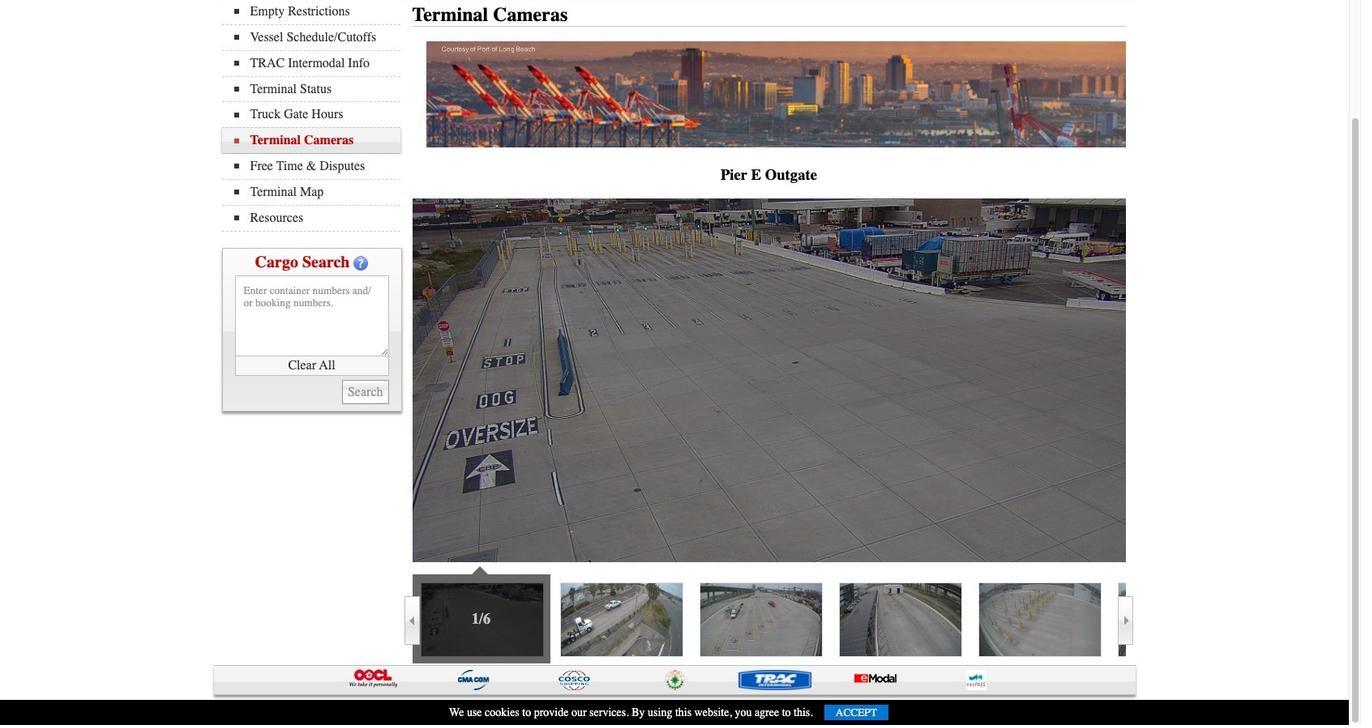 Task type: vqa. For each thing, say whether or not it's contained in the screenshot.
submit
yes



Task type: locate. For each thing, give the bounding box(es) containing it.
None submit
[[342, 380, 389, 404]]

menu bar
[[222, 0, 408, 232]]



Task type: describe. For each thing, give the bounding box(es) containing it.
Enter container numbers and/ or booking numbers.  text field
[[235, 275, 389, 356]]



